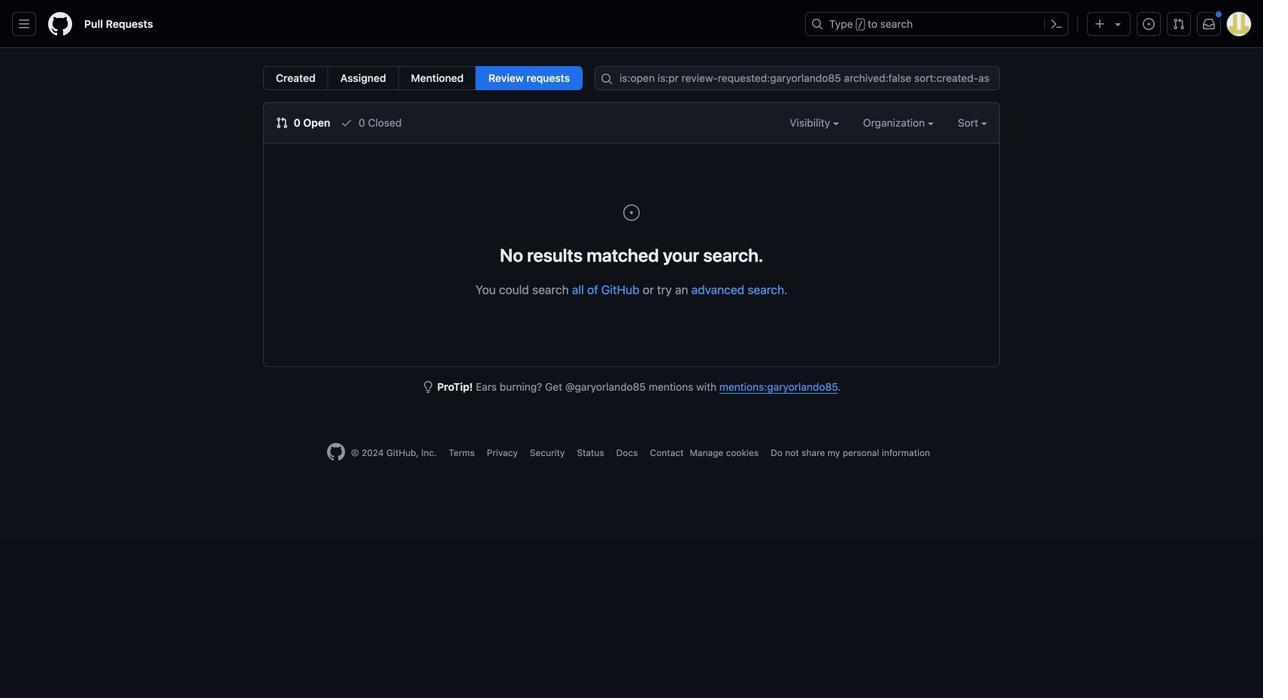 Task type: vqa. For each thing, say whether or not it's contained in the screenshot.
the bottom Why am I seeing this? image
no



Task type: locate. For each thing, give the bounding box(es) containing it.
git pull request image left you have unread notifications image
[[1173, 18, 1185, 30]]

0 horizontal spatial git pull request image
[[276, 117, 288, 129]]

pull requests element
[[263, 66, 583, 90]]

Issues search field
[[595, 66, 1000, 90]]

Search all issues text field
[[595, 66, 1000, 90]]

git pull request image
[[1173, 18, 1185, 30], [276, 117, 288, 129]]

search image
[[601, 73, 613, 85]]

homepage image
[[48, 12, 72, 36]]

0 vertical spatial git pull request image
[[1173, 18, 1185, 30]]

issue opened image
[[1143, 18, 1155, 30]]

homepage image
[[327, 443, 345, 461]]

git pull request image left check "icon" at the top of page
[[276, 117, 288, 129]]

check image
[[341, 117, 353, 129]]



Task type: describe. For each thing, give the bounding box(es) containing it.
triangle down image
[[1112, 18, 1124, 30]]

command palette image
[[1051, 18, 1063, 30]]

1 vertical spatial git pull request image
[[276, 117, 288, 129]]

light bulb image
[[422, 381, 434, 393]]

you have unread notifications image
[[1203, 18, 1215, 30]]

issue opened image
[[623, 204, 641, 222]]

1 horizontal spatial git pull request image
[[1173, 18, 1185, 30]]



